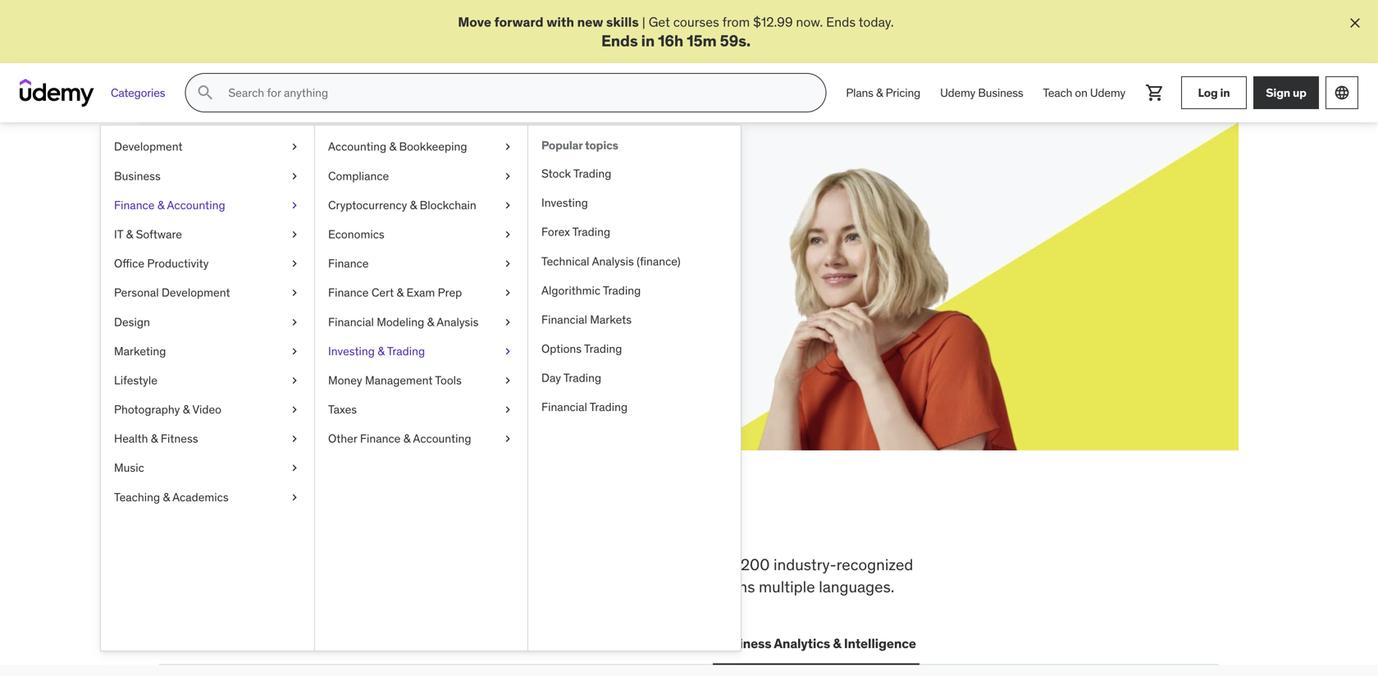 Task type: locate. For each thing, give the bounding box(es) containing it.
xsmall image
[[501, 139, 514, 155], [288, 168, 301, 184], [501, 197, 514, 213], [288, 256, 301, 272], [501, 256, 514, 272], [288, 343, 301, 359], [501, 343, 514, 359], [288, 372, 301, 389], [288, 402, 301, 418], [501, 431, 514, 447]]

1 horizontal spatial with
[[547, 14, 574, 30]]

money
[[328, 373, 362, 388]]

accounting
[[328, 139, 387, 154], [167, 198, 225, 212], [413, 431, 471, 446]]

& down taxes link
[[403, 431, 411, 446]]

1 vertical spatial your
[[266, 234, 291, 251]]

accounting up compliance
[[328, 139, 387, 154]]

markets
[[590, 312, 632, 327]]

finance right other
[[360, 431, 401, 446]]

xsmall image inside the it & software link
[[288, 226, 301, 243]]

& inside the it & software link
[[126, 227, 133, 242]]

0 vertical spatial accounting
[[328, 139, 387, 154]]

xsmall image inside marketing 'link'
[[288, 343, 301, 359]]

1 vertical spatial accounting
[[167, 198, 225, 212]]

0 vertical spatial skills
[[606, 14, 639, 30]]

xsmall image inside investing & trading link
[[501, 343, 514, 359]]

for up potential
[[297, 194, 335, 228]]

& for bookkeeping
[[389, 139, 396, 154]]

xsmall image inside financial modeling & analysis link
[[501, 314, 514, 330]]

business
[[978, 85, 1024, 100], [114, 168, 161, 183], [716, 635, 772, 652]]

analysis down "prep"
[[437, 314, 479, 329]]

& inside cryptocurrency & blockchain link
[[410, 198, 417, 212]]

xsmall image inside accounting & bookkeeping link
[[501, 139, 514, 155]]

stock trading
[[542, 166, 612, 181]]

financial for financial trading
[[542, 400, 587, 415]]

one
[[555, 501, 614, 543]]

trading for day
[[564, 371, 602, 385]]

business inside button
[[716, 635, 772, 652]]

.
[[746, 31, 751, 50]]

2 vertical spatial skills
[[351, 555, 386, 574]]

& right modeling
[[427, 314, 434, 329]]

2 horizontal spatial in
[[1220, 85, 1230, 100]]

& right cert
[[397, 285, 404, 300]]

finance & accounting link
[[101, 191, 314, 220]]

day trading link
[[528, 364, 741, 393]]

0 horizontal spatial investing
[[328, 344, 375, 358]]

business up finance & accounting
[[114, 168, 161, 183]]

stock trading link
[[528, 159, 741, 188]]

in inside move forward with new skills | get courses from $12.99 now. ends today. ends in 16h 15m 59s .
[[641, 31, 655, 50]]

skills left | on the left top
[[606, 14, 639, 30]]

0 vertical spatial development
[[114, 139, 183, 154]]

xsmall image for finance
[[501, 256, 514, 272]]

0 vertical spatial investing
[[542, 195, 588, 210]]

1 vertical spatial investing
[[328, 344, 375, 358]]

0 vertical spatial for
[[297, 194, 335, 228]]

rounded
[[439, 577, 497, 596]]

over
[[707, 555, 737, 574]]

investing inside investing & trading link
[[328, 344, 375, 358]]

business down 'spans'
[[716, 635, 772, 652]]

to
[[389, 555, 404, 574]]

xsmall image inside 'other finance & accounting' link
[[501, 431, 514, 447]]

ends right now.
[[826, 14, 856, 30]]

udemy business link
[[930, 73, 1033, 113]]

development inside "link"
[[162, 285, 230, 300]]

investing for investing
[[542, 195, 588, 210]]

0 horizontal spatial your
[[266, 234, 291, 251]]

& for software
[[126, 227, 133, 242]]

xsmall image inside personal development "link"
[[288, 285, 301, 301]]

2 vertical spatial business
[[716, 635, 772, 652]]

& right plans
[[876, 85, 883, 100]]

accounting & bookkeeping
[[328, 139, 467, 154]]

trading down markets
[[584, 341, 622, 356]]

workplace
[[276, 555, 347, 574]]

& up money management tools
[[378, 344, 385, 358]]

1 vertical spatial development
[[162, 285, 230, 300]]

& inside accounting & bookkeeping link
[[389, 139, 396, 154]]

& down 'compliance' link in the top of the page
[[410, 198, 417, 212]]

1 horizontal spatial today.
[[859, 14, 894, 30]]

1 vertical spatial for
[[430, 234, 446, 251]]

xsmall image inside business link
[[288, 168, 301, 184]]

1 vertical spatial in
[[1220, 85, 1230, 100]]

health & fitness
[[114, 431, 198, 446]]

business link
[[101, 161, 314, 191]]

ends down new
[[601, 31, 638, 50]]

for up and
[[684, 555, 704, 574]]

& up office
[[126, 227, 133, 242]]

xsmall image inside photography & video link
[[288, 402, 301, 418]]

ends
[[826, 14, 856, 30], [601, 31, 638, 50]]

in right log
[[1220, 85, 1230, 100]]

2 as from the left
[[495, 234, 508, 251]]

with left new
[[547, 14, 574, 30]]

investing & trading element
[[528, 126, 741, 651]]

data
[[499, 635, 528, 652]]

plans & pricing link
[[836, 73, 930, 113]]

& up software
[[157, 198, 164, 212]]

skills up the workplace
[[272, 501, 360, 543]]

2 horizontal spatial business
[[978, 85, 1024, 100]]

xsmall image for lifestyle
[[288, 372, 301, 389]]

development link
[[101, 132, 314, 161]]

& inside investing & trading link
[[378, 344, 385, 358]]

1 horizontal spatial as
[[495, 234, 508, 251]]

trading down day trading link
[[590, 400, 628, 415]]

1 vertical spatial today.
[[324, 253, 360, 270]]

business left teach
[[978, 85, 1024, 100]]

0 horizontal spatial today.
[[324, 253, 360, 270]]

forex
[[542, 225, 570, 239]]

xsmall image inside cryptocurrency & blockchain link
[[501, 197, 514, 213]]

0 horizontal spatial ends
[[601, 31, 638, 50]]

xsmall image for teaching & academics
[[288, 489, 301, 505]]

1 horizontal spatial udemy
[[1090, 85, 1126, 100]]

photography & video
[[114, 402, 222, 417]]

it
[[114, 227, 123, 242], [295, 635, 306, 652]]

accounting down taxes link
[[413, 431, 471, 446]]

economics
[[328, 227, 385, 242]]

skills
[[218, 194, 292, 228]]

xsmall image inside music link
[[288, 460, 301, 476]]

accounting down business link
[[167, 198, 225, 212]]

teaching & academics link
[[101, 483, 314, 512]]

xsmall image for economics
[[501, 226, 514, 243]]

all the skills you need in one place
[[159, 501, 705, 543]]

Search for anything text field
[[225, 79, 806, 107]]

up
[[1293, 85, 1307, 100]]

|
[[642, 14, 646, 30]]

skills for your future expand your potential with a course for as little as $12.99. sale ends today.
[[218, 194, 508, 270]]

xsmall image inside finance & accounting link
[[288, 197, 301, 213]]

today. down potential
[[324, 253, 360, 270]]

0 vertical spatial business
[[978, 85, 1024, 100]]

for for your
[[430, 234, 446, 251]]

today. inside skills for your future expand your potential with a course for as little as $12.99. sale ends today.
[[324, 253, 360, 270]]

development right web
[[193, 635, 275, 652]]

plans & pricing
[[846, 85, 921, 100]]

investing for investing & trading
[[328, 344, 375, 358]]

xsmall image inside teaching & academics link
[[288, 489, 301, 505]]

science
[[531, 635, 579, 652]]

& inside 'other finance & accounting' link
[[403, 431, 411, 446]]

development down categories dropdown button
[[114, 139, 183, 154]]

investing down 'stock'
[[542, 195, 588, 210]]

$12.99.
[[218, 253, 261, 270]]

2 horizontal spatial for
[[684, 555, 704, 574]]

& for accounting
[[157, 198, 164, 212]]

finance left cert
[[328, 285, 369, 300]]

xsmall image for office productivity
[[288, 256, 301, 272]]

as right little
[[495, 234, 508, 251]]

financial up investing & trading on the left bottom
[[328, 314, 374, 329]]

0 horizontal spatial analysis
[[437, 314, 479, 329]]

recognized
[[837, 555, 914, 574]]

as left little
[[449, 234, 462, 251]]

for
[[297, 194, 335, 228], [430, 234, 446, 251], [684, 555, 704, 574]]

finance down economics
[[328, 256, 369, 271]]

trading down options trading
[[564, 371, 602, 385]]

now.
[[796, 14, 823, 30]]

in up including
[[517, 501, 548, 543]]

& inside teaching & academics link
[[163, 490, 170, 504]]

for inside covering critical workplace skills to technical topics, including prep content for over 200 industry-recognized certifications, our catalog supports well-rounded professional development and spans multiple languages.
[[684, 555, 704, 574]]

1 horizontal spatial business
[[716, 635, 772, 652]]

investing inside investing link
[[542, 195, 588, 210]]

it inside button
[[295, 635, 306, 652]]

office productivity
[[114, 256, 209, 271]]

investing & trading link
[[315, 337, 528, 366]]

& left bookkeeping
[[389, 139, 396, 154]]

financial down day trading
[[542, 400, 587, 415]]

xsmall image for finance cert & exam prep
[[501, 285, 514, 301]]

skills inside move forward with new skills | get courses from $12.99 now. ends today. ends in 16h 15m 59s .
[[606, 14, 639, 30]]

& right health
[[151, 431, 158, 446]]

& inside plans & pricing link
[[876, 85, 883, 100]]

for right course
[[430, 234, 446, 251]]

leadership
[[411, 635, 479, 652]]

from
[[723, 14, 750, 30]]

xsmall image inside 'health & fitness' link
[[288, 431, 301, 447]]

udemy right on
[[1090, 85, 1126, 100]]

1 horizontal spatial for
[[430, 234, 446, 251]]

xsmall image inside money management tools link
[[501, 372, 514, 389]]

0 vertical spatial in
[[641, 31, 655, 50]]

& inside finance & accounting link
[[157, 198, 164, 212]]

it certifications
[[295, 635, 392, 652]]

xsmall image inside finance link
[[501, 256, 514, 272]]

1 horizontal spatial it
[[295, 635, 306, 652]]

development
[[114, 139, 183, 154], [162, 285, 230, 300], [193, 635, 275, 652]]

$12.99
[[753, 14, 793, 30]]

finance
[[114, 198, 155, 212], [328, 256, 369, 271], [328, 285, 369, 300], [360, 431, 401, 446]]

potential
[[294, 234, 346, 251]]

0 vertical spatial your
[[340, 194, 399, 228]]

1 horizontal spatial investing
[[542, 195, 588, 210]]

in
[[641, 31, 655, 50], [1220, 85, 1230, 100], [517, 501, 548, 543]]

1 horizontal spatial analysis
[[592, 254, 634, 269]]

& left video
[[183, 402, 190, 417]]

it left certifications
[[295, 635, 306, 652]]

business analytics & intelligence button
[[713, 624, 920, 663]]

other finance & accounting
[[328, 431, 471, 446]]

analysis down forex trading link
[[592, 254, 634, 269]]

your
[[340, 194, 399, 228], [266, 234, 291, 251]]

0 vertical spatial it
[[114, 227, 123, 242]]

1 horizontal spatial in
[[641, 31, 655, 50]]

1 vertical spatial it
[[295, 635, 306, 652]]

a
[[377, 234, 384, 251]]

xsmall image inside 'design' link
[[288, 314, 301, 330]]

cert
[[372, 285, 394, 300]]

content
[[627, 555, 681, 574]]

0 vertical spatial today.
[[859, 14, 894, 30]]

xsmall image for financial modeling & analysis
[[501, 314, 514, 330]]

2 vertical spatial for
[[684, 555, 704, 574]]

our
[[258, 577, 280, 596]]

development down office productivity link
[[162, 285, 230, 300]]

teach on udemy
[[1043, 85, 1126, 100]]

0 horizontal spatial as
[[449, 234, 462, 251]]

trading down topics
[[574, 166, 612, 181]]

your up a
[[340, 194, 399, 228]]

xsmall image for investing & trading
[[501, 343, 514, 359]]

academics
[[172, 490, 229, 504]]

design link
[[101, 307, 314, 337]]

udemy right pricing
[[940, 85, 976, 100]]

& right analytics
[[833, 635, 841, 652]]

forward
[[494, 14, 544, 30]]

xsmall image for taxes
[[501, 402, 514, 418]]

development for web
[[193, 635, 275, 652]]

xsmall image inside development link
[[288, 139, 301, 155]]

compliance
[[328, 168, 389, 183]]

technical analysis (finance) link
[[528, 247, 741, 276]]

0 horizontal spatial business
[[114, 168, 161, 183]]

music
[[114, 460, 144, 475]]

trading up technical analysis (finance)
[[573, 225, 611, 239]]

analysis
[[592, 254, 634, 269], [437, 314, 479, 329]]

courses
[[673, 14, 719, 30]]

skills
[[606, 14, 639, 30], [272, 501, 360, 543], [351, 555, 386, 574]]

future
[[404, 194, 484, 228]]

finance link
[[315, 249, 528, 278]]

& inside financial modeling & analysis link
[[427, 314, 434, 329]]

1 vertical spatial business
[[114, 168, 161, 183]]

today. right now.
[[859, 14, 894, 30]]

options trading link
[[528, 334, 741, 364]]

certifications,
[[159, 577, 254, 596]]

0 vertical spatial analysis
[[592, 254, 634, 269]]

communication button
[[596, 624, 700, 663]]

your up sale
[[266, 234, 291, 251]]

& for trading
[[378, 344, 385, 358]]

& for video
[[183, 402, 190, 417]]

submit search image
[[196, 83, 215, 103]]

& right teaching
[[163, 490, 170, 504]]

2 vertical spatial development
[[193, 635, 275, 652]]

2 vertical spatial accounting
[[413, 431, 471, 446]]

0 horizontal spatial it
[[114, 227, 123, 242]]

development inside button
[[193, 635, 275, 652]]

financial for financial modeling & analysis
[[328, 314, 374, 329]]

little
[[466, 234, 492, 251]]

it up office
[[114, 227, 123, 242]]

xsmall image inside taxes link
[[501, 402, 514, 418]]

xsmall image inside lifestyle 'link'
[[288, 372, 301, 389]]

0 horizontal spatial for
[[297, 194, 335, 228]]

with left a
[[349, 234, 374, 251]]

0 horizontal spatial with
[[349, 234, 374, 251]]

categories button
[[101, 73, 175, 113]]

& inside 'health & fitness' link
[[151, 431, 158, 446]]

0 horizontal spatial accounting
[[167, 198, 225, 212]]

teaching
[[114, 490, 160, 504]]

& inside photography & video link
[[183, 402, 190, 417]]

0 horizontal spatial udemy
[[940, 85, 976, 100]]

1 vertical spatial with
[[349, 234, 374, 251]]

financial up options on the bottom left of page
[[542, 312, 587, 327]]

trading for stock
[[574, 166, 612, 181]]

plans
[[846, 85, 874, 100]]

xsmall image
[[288, 139, 301, 155], [501, 168, 514, 184], [288, 197, 301, 213], [288, 226, 301, 243], [501, 226, 514, 243], [288, 285, 301, 301], [501, 285, 514, 301], [288, 314, 301, 330], [501, 314, 514, 330], [501, 372, 514, 389], [501, 402, 514, 418], [288, 431, 301, 447], [288, 460, 301, 476], [288, 489, 301, 505]]

0 horizontal spatial in
[[517, 501, 548, 543]]

shopping cart with 0 items image
[[1145, 83, 1165, 103]]

skills up the supports
[[351, 555, 386, 574]]

xsmall image for money management tools
[[501, 372, 514, 389]]

investing up money
[[328, 344, 375, 358]]

popular topics
[[542, 138, 618, 153]]

xsmall image inside 'compliance' link
[[501, 168, 514, 184]]

in down | on the left top
[[641, 31, 655, 50]]

xsmall image inside office productivity link
[[288, 256, 301, 272]]

xsmall image inside economics link
[[501, 226, 514, 243]]

trading down technical analysis (finance)
[[603, 283, 641, 298]]

as
[[449, 234, 462, 251], [495, 234, 508, 251]]

xsmall image inside finance cert & exam prep link
[[501, 285, 514, 301]]

finance up it & software
[[114, 198, 155, 212]]

0 vertical spatial with
[[547, 14, 574, 30]]



Task type: vqa. For each thing, say whether or not it's contained in the screenshot.
"Sports Massage"
no



Task type: describe. For each thing, give the bounding box(es) containing it.
teaching & academics
[[114, 490, 229, 504]]

trading for algorithmic
[[603, 283, 641, 298]]

& inside business analytics & intelligence button
[[833, 635, 841, 652]]

xsmall image for personal development
[[288, 285, 301, 301]]

today. inside move forward with new skills | get courses from $12.99 now. ends today. ends in 16h 15m 59s .
[[859, 14, 894, 30]]

new
[[577, 14, 603, 30]]

& for fitness
[[151, 431, 158, 446]]

accounting & bookkeeping link
[[315, 132, 528, 161]]

xsmall image for development
[[288, 139, 301, 155]]

prep
[[591, 555, 623, 574]]

financial markets link
[[528, 305, 741, 334]]

xsmall image for health & fitness
[[288, 431, 301, 447]]

xsmall image for design
[[288, 314, 301, 330]]

prep
[[438, 285, 462, 300]]

2 udemy from the left
[[1090, 85, 1126, 100]]

xsmall image for accounting & bookkeeping
[[501, 139, 514, 155]]

move
[[458, 14, 491, 30]]

with inside skills for your future expand your potential with a course for as little as $12.99. sale ends today.
[[349, 234, 374, 251]]

web
[[162, 635, 190, 652]]

video
[[192, 402, 222, 417]]

xsmall image for other finance & accounting
[[501, 431, 514, 447]]

1 udemy from the left
[[940, 85, 976, 100]]

personal development
[[114, 285, 230, 300]]

marketing
[[114, 344, 166, 358]]

professional
[[501, 577, 586, 596]]

udemy image
[[20, 79, 94, 107]]

expand
[[218, 234, 262, 251]]

economics link
[[315, 220, 528, 249]]

web development
[[162, 635, 275, 652]]

& inside finance cert & exam prep link
[[397, 285, 404, 300]]

for for workplace
[[684, 555, 704, 574]]

analytics
[[774, 635, 830, 652]]

ends
[[293, 253, 321, 270]]

taxes
[[328, 402, 357, 417]]

algorithmic trading link
[[528, 276, 741, 305]]

xsmall image for finance & accounting
[[288, 197, 301, 213]]

1 as from the left
[[449, 234, 462, 251]]

xsmall image for business
[[288, 168, 301, 184]]

day trading
[[542, 371, 602, 385]]

it for it & software
[[114, 227, 123, 242]]

industry-
[[774, 555, 837, 574]]

xsmall image for music
[[288, 460, 301, 476]]

udemy business
[[940, 85, 1024, 100]]

covering
[[159, 555, 222, 574]]

log in
[[1198, 85, 1230, 100]]

(finance)
[[637, 254, 681, 269]]

topics,
[[474, 555, 520, 574]]

options
[[542, 341, 582, 356]]

need
[[432, 501, 510, 543]]

get
[[649, 14, 670, 30]]

data science button
[[496, 624, 583, 663]]

well-
[[405, 577, 439, 596]]

xsmall image for cryptocurrency & blockchain
[[501, 197, 514, 213]]

finance cert & exam prep
[[328, 285, 462, 300]]

200
[[741, 555, 770, 574]]

pricing
[[886, 85, 921, 100]]

& for blockchain
[[410, 198, 417, 212]]

1 vertical spatial analysis
[[437, 314, 479, 329]]

course
[[387, 234, 427, 251]]

log in link
[[1181, 76, 1247, 109]]

exam
[[407, 285, 435, 300]]

personal
[[114, 285, 159, 300]]

1 horizontal spatial ends
[[826, 14, 856, 30]]

16h 15m 59s
[[658, 31, 746, 50]]

stock
[[542, 166, 571, 181]]

trading down financial modeling & analysis
[[387, 344, 425, 358]]

supports
[[339, 577, 401, 596]]

2 vertical spatial in
[[517, 501, 548, 543]]

productivity
[[147, 256, 209, 271]]

intelligence
[[844, 635, 916, 652]]

management
[[365, 373, 433, 388]]

analysis inside the investing & trading element
[[592, 254, 634, 269]]

finance cert & exam prep link
[[315, 278, 528, 307]]

multiple
[[759, 577, 815, 596]]

options trading
[[542, 341, 622, 356]]

lifestyle
[[114, 373, 157, 388]]

close image
[[1347, 15, 1364, 31]]

business for business analytics & intelligence
[[716, 635, 772, 652]]

spans
[[714, 577, 755, 596]]

xsmall image for it & software
[[288, 226, 301, 243]]

choose a language image
[[1334, 85, 1351, 101]]

all
[[159, 501, 207, 543]]

compliance link
[[315, 161, 528, 191]]

sign up link
[[1254, 76, 1319, 109]]

finance for finance & accounting
[[114, 198, 155, 212]]

in inside log in "link"
[[1220, 85, 1230, 100]]

technical
[[542, 254, 590, 269]]

algorithmic
[[542, 283, 601, 298]]

and
[[684, 577, 710, 596]]

1 horizontal spatial your
[[340, 194, 399, 228]]

it for it certifications
[[295, 635, 306, 652]]

development for personal
[[162, 285, 230, 300]]

sale
[[264, 253, 290, 270]]

& for pricing
[[876, 85, 883, 100]]

with inside move forward with new skills | get courses from $12.99 now. ends today. ends in 16h 15m 59s .
[[547, 14, 574, 30]]

xsmall image for marketing
[[288, 343, 301, 359]]

trading for options
[[584, 341, 622, 356]]

xsmall image for compliance
[[501, 168, 514, 184]]

business for business
[[114, 168, 161, 183]]

forex trading
[[542, 225, 611, 239]]

sign up
[[1266, 85, 1307, 100]]

trading for forex
[[573, 225, 611, 239]]

finance & accounting
[[114, 198, 225, 212]]

finance for finance
[[328, 256, 369, 271]]

cryptocurrency & blockchain
[[328, 198, 476, 212]]

1 vertical spatial skills
[[272, 501, 360, 543]]

teach on udemy link
[[1033, 73, 1136, 113]]

categories
[[111, 85, 165, 100]]

day
[[542, 371, 561, 385]]

skills inside covering critical workplace skills to technical topics, including prep content for over 200 industry-recognized certifications, our catalog supports well-rounded professional development and spans multiple languages.
[[351, 555, 386, 574]]

office
[[114, 256, 144, 271]]

it & software
[[114, 227, 182, 242]]

popular
[[542, 138, 583, 153]]

health & fitness link
[[101, 424, 314, 453]]

photography
[[114, 402, 180, 417]]

log
[[1198, 85, 1218, 100]]

& for academics
[[163, 490, 170, 504]]

it & software link
[[101, 220, 314, 249]]

finance for finance cert & exam prep
[[328, 285, 369, 300]]

bookkeeping
[[399, 139, 467, 154]]

financial trading link
[[528, 393, 741, 422]]

1 horizontal spatial accounting
[[328, 139, 387, 154]]

financial for financial markets
[[542, 312, 587, 327]]

2 horizontal spatial accounting
[[413, 431, 471, 446]]

investing & trading
[[328, 344, 425, 358]]

trading for financial
[[590, 400, 628, 415]]

xsmall image for photography & video
[[288, 402, 301, 418]]



